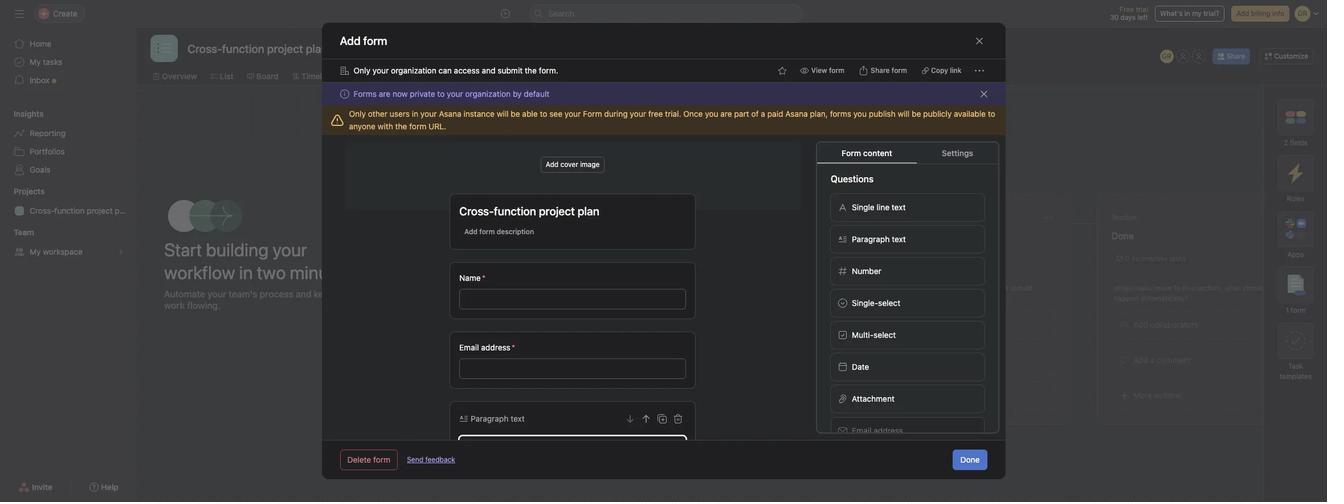 Task type: locate. For each thing, give the bounding box(es) containing it.
0 horizontal spatial share
[[871, 66, 890, 75]]

0 vertical spatial organization
[[391, 66, 437, 75]]

project inside add form dialog
[[539, 205, 575, 218]]

2 section from the left
[[1112, 213, 1137, 222]]

collaborators
[[918, 320, 967, 330], [1151, 320, 1199, 330], [686, 355, 734, 365]]

cross- up add form description
[[459, 205, 494, 218]]

timeline
[[302, 71, 334, 81]]

1 vertical spatial text
[[892, 234, 906, 244]]

1 horizontal spatial add collaborators
[[901, 320, 967, 330]]

3 happen from the left
[[1115, 294, 1139, 303]]

cross-function project plan up description
[[459, 205, 600, 218]]

instance
[[464, 109, 495, 119]]

1 when tasks move to this section, what should happen automatically? from the left
[[649, 284, 800, 303]]

2 my from the top
[[30, 247, 41, 257]]

1 horizontal spatial will
[[898, 109, 910, 119]]

should
[[778, 284, 800, 293], [1011, 284, 1033, 293], [1243, 284, 1266, 293]]

address for email address *
[[481, 343, 510, 352]]

1 horizontal spatial be
[[912, 109, 922, 119]]

1 vertical spatial a
[[1151, 355, 1155, 365]]

2 happen from the left
[[882, 294, 907, 303]]

add inside button
[[1134, 355, 1149, 365]]

incomplete for doing
[[900, 254, 935, 263]]

1 section from the left
[[880, 213, 905, 222]]

3 move from the left
[[1155, 284, 1173, 293]]

my up inbox
[[30, 57, 41, 67]]

goals
[[30, 165, 51, 174]]

insights element
[[0, 104, 137, 181]]

select up multi-select
[[878, 298, 901, 308]]

my inside "teams" element
[[30, 247, 41, 257]]

are
[[379, 89, 391, 99], [721, 109, 733, 119], [453, 211, 469, 224]]

messages
[[549, 71, 587, 81]]

2 0 incomplete tasks from the left
[[1126, 254, 1187, 263]]

3 what from the left
[[1226, 284, 1242, 293]]

2 horizontal spatial what
[[1226, 284, 1242, 293]]

1 horizontal spatial in
[[412, 109, 419, 119]]

cross- inside add form dialog
[[459, 205, 494, 218]]

and left submit
[[482, 66, 496, 75]]

0 horizontal spatial 0
[[894, 254, 898, 263]]

a inside only other users in your asana instance will be able to see your form during your free trial.  once you are part of a paid asana plan, forms you publish will be publicly available to anyone with the form url.
[[761, 109, 766, 119]]

when tasks move to this section, what should happen automatically?
[[649, 284, 800, 303], [882, 284, 1033, 303], [1115, 284, 1266, 303]]

3 when from the left
[[1115, 284, 1134, 293]]

in inside only other users in your asana instance will be able to see your form during your free trial.  once you are part of a paid asana plan, forms you publish will be publicly available to anyone with the form url.
[[412, 109, 419, 119]]

3 section, from the left
[[1197, 284, 1224, 293]]

3 automatically? from the left
[[1141, 294, 1189, 303]]

0 horizontal spatial asana
[[439, 109, 462, 119]]

in inside start building your workflow in two minutes automate your team's process and keep work flowing.
[[239, 262, 253, 283]]

organization down dashboard link
[[466, 89, 511, 99]]

0 vertical spatial a
[[761, 109, 766, 119]]

add
[[1237, 9, 1250, 18], [546, 160, 559, 169], [464, 228, 478, 236], [901, 320, 916, 330], [1134, 320, 1149, 330], [669, 355, 684, 365], [1134, 355, 1149, 365]]

1 horizontal spatial asana
[[786, 109, 808, 119]]

only other users in your asana instance will be able to see your form during your free trial.  once you are part of a paid asana plan, forms you publish will be publicly available to anyone with the form url.
[[349, 109, 996, 131]]

0 horizontal spatial function
[[54, 206, 85, 216]]

0 horizontal spatial plan
[[115, 206, 131, 216]]

share inside share button
[[1227, 52, 1246, 60]]

0 horizontal spatial automatically?
[[676, 294, 724, 303]]

list image
[[157, 42, 171, 55]]

billing
[[1252, 9, 1271, 18]]

2 horizontal spatial move
[[1155, 284, 1173, 293]]

are right how
[[453, 211, 469, 224]]

plan inside cross-function project plan button
[[436, 327, 451, 336]]

what's
[[1161, 9, 1183, 18]]

you right once
[[705, 109, 719, 119]]

None text field
[[185, 38, 331, 59]]

start
[[164, 239, 202, 261]]

are left part
[[721, 109, 733, 119]]

2 what from the left
[[993, 284, 1009, 293]]

hide sidebar image
[[15, 9, 24, 18]]

home
[[30, 39, 51, 48]]

info
[[1273, 9, 1285, 18]]

0 horizontal spatial happen
[[649, 294, 674, 303]]

work flowing.
[[164, 300, 221, 311]]

your
[[373, 66, 389, 75], [447, 89, 463, 99], [421, 109, 437, 119], [565, 109, 581, 119], [630, 109, 647, 119], [273, 239, 307, 261], [208, 289, 226, 299]]

form inside only other users in your asana instance will be able to see your form during your free trial.  once you are part of a paid asana plan, forms you publish will be publicly available to anyone with the form url.
[[583, 109, 602, 119]]

0 horizontal spatial be
[[511, 109, 520, 119]]

form left description
[[479, 228, 495, 236]]

1 horizontal spatial *
[[512, 343, 515, 352]]

what for doing
[[993, 284, 1009, 293]]

1 horizontal spatial move
[[922, 284, 940, 293]]

should for doing
[[1011, 284, 1033, 293]]

my for my workspace
[[30, 247, 41, 257]]

move for doing
[[922, 284, 940, 293]]

1 my from the top
[[30, 57, 41, 67]]

1 vertical spatial done button
[[954, 450, 988, 470]]

add billing info button
[[1232, 6, 1290, 22]]

form
[[830, 66, 845, 75], [892, 66, 908, 75], [410, 121, 427, 131], [479, 228, 495, 236], [1292, 306, 1307, 315], [374, 455, 391, 465]]

move this field down image
[[626, 415, 635, 424]]

1 asana from the left
[[439, 109, 462, 119]]

add a comment
[[1134, 355, 1192, 365]]

your up url.
[[421, 109, 437, 119]]

paragraph
[[852, 234, 890, 244], [471, 414, 509, 424]]

0 vertical spatial only
[[354, 66, 371, 75]]

0 vertical spatial paragraph text
[[852, 234, 906, 244]]

0 horizontal spatial form
[[583, 109, 602, 119]]

form inside only other users in your asana instance will be able to see your form during your free trial.  once you are part of a paid asana plan, forms you publish will be publicly available to anyone with the form url.
[[410, 121, 427, 131]]

1 horizontal spatial what
[[993, 284, 1009, 293]]

2 horizontal spatial plan
[[578, 205, 600, 218]]

only up the anyone
[[349, 109, 366, 119]]

add collaborators button for doing
[[880, 311, 1057, 339]]

0 vertical spatial form
[[583, 109, 602, 119]]

attachment
[[852, 394, 895, 404]]

2 horizontal spatial happen
[[1115, 294, 1139, 303]]

select down single-select
[[874, 330, 896, 340]]

0 vertical spatial email
[[459, 343, 479, 352]]

form for view form
[[830, 66, 845, 75]]

project inside button
[[493, 314, 519, 324]]

2 horizontal spatial function
[[494, 205, 536, 218]]

0 horizontal spatial paragraph text
[[471, 414, 525, 424]]

what's in my trial? button
[[1156, 6, 1225, 22]]

1 horizontal spatial the
[[525, 66, 537, 75]]

form left during
[[583, 109, 602, 119]]

2 horizontal spatial when
[[1115, 284, 1134, 293]]

cross-function project plan inside button
[[436, 314, 519, 336]]

this for done
[[1183, 284, 1195, 293]]

happen for done
[[1115, 294, 1139, 303]]

1 horizontal spatial paragraph
[[852, 234, 890, 244]]

cross-function project plan inside add form dialog
[[459, 205, 600, 218]]

0 horizontal spatial a
[[761, 109, 766, 119]]

the down users
[[395, 121, 407, 131]]

two minutes
[[257, 262, 352, 283]]

share form
[[871, 66, 908, 75]]

copy form link image
[[558, 321, 567, 330]]

2 horizontal spatial are
[[721, 109, 733, 119]]

1 vertical spatial done
[[961, 455, 980, 465]]

form inside button
[[830, 66, 845, 75]]

2 section, from the left
[[965, 284, 991, 293]]

collaborators for done
[[1151, 320, 1199, 330]]

1 vertical spatial and
[[296, 289, 312, 299]]

done
[[1112, 231, 1135, 241], [961, 455, 980, 465]]

other
[[368, 109, 388, 119]]

3 should from the left
[[1243, 284, 1266, 293]]

project up the email address *
[[493, 314, 519, 324]]

0 vertical spatial share
[[1227, 52, 1246, 60]]

0 incomplete tasks
[[894, 254, 954, 263], [1126, 254, 1187, 263]]

1 move from the left
[[690, 284, 707, 293]]

1 for 1 form
[[1287, 306, 1290, 315]]

2 should from the left
[[1011, 284, 1033, 293]]

form right the view
[[830, 66, 845, 75]]

3 incomplete from the left
[[1132, 254, 1168, 263]]

2 horizontal spatial collaborators
[[1151, 320, 1199, 330]]

doing
[[880, 231, 905, 241]]

when tasks move to this section, what should happen automatically? for doing
[[882, 284, 1033, 303]]

1 horizontal spatial happen
[[882, 294, 907, 303]]

2 horizontal spatial automatically?
[[1141, 294, 1189, 303]]

0 horizontal spatial and
[[296, 289, 312, 299]]

1 horizontal spatial and
[[482, 66, 496, 75]]

add form
[[340, 34, 388, 47]]

form left url.
[[410, 121, 427, 131]]

are for forms are now private to your organization by default
[[379, 89, 391, 99]]

section, for doing
[[965, 284, 991, 293]]

the inside only other users in your asana instance will be able to see your form during your free trial.  once you are part of a paid asana plan, forms you publish will be publicly available to anyone with the form url.
[[395, 121, 407, 131]]

only for only other users in your asana instance will be able to see your form during your free trial.  once you are part of a paid asana plan, forms you publish will be publicly available to anyone with the form url.
[[349, 109, 366, 119]]

the left form.
[[525, 66, 537, 75]]

organization up private
[[391, 66, 437, 75]]

assignee
[[683, 320, 716, 330]]

in
[[1185, 9, 1191, 18], [412, 109, 419, 119], [239, 262, 253, 283]]

are left "now"
[[379, 89, 391, 99]]

will right publish
[[898, 109, 910, 119]]

workflow link
[[404, 70, 449, 83]]

2 automatically? from the left
[[909, 294, 957, 303]]

1 vertical spatial address
[[874, 426, 903, 436]]

2 0 from the left
[[1126, 254, 1130, 263]]

0 horizontal spatial section
[[880, 213, 905, 222]]

address for email address
[[874, 426, 903, 436]]

will right instance
[[497, 109, 509, 119]]

add cover image button
[[541, 157, 605, 173]]

email for email address *
[[459, 343, 479, 352]]

0 horizontal spatial you
[[705, 109, 719, 119]]

1 0 incomplete tasks from the left
[[894, 254, 954, 263]]

days
[[1121, 13, 1136, 22]]

inbox
[[30, 75, 50, 85]]

cross- down the projects
[[30, 206, 54, 216]]

during
[[605, 109, 628, 119]]

more actions image
[[975, 66, 984, 75]]

function inside add form dialog
[[494, 205, 536, 218]]

1 horizontal spatial 0
[[1126, 254, 1130, 263]]

my inside global element
[[30, 57, 41, 67]]

form for share form
[[892, 66, 908, 75]]

form up task
[[1292, 306, 1307, 315]]

left
[[1138, 13, 1149, 22]]

share inside share form button
[[871, 66, 890, 75]]

in up team's
[[239, 262, 253, 283]]

organization
[[391, 66, 437, 75], [466, 89, 511, 99]]

submit
[[498, 66, 523, 75]]

cross-function project plan up "teams" element
[[30, 206, 131, 216]]

only up forms
[[354, 66, 371, 75]]

1 left task
[[661, 254, 664, 263]]

1 up task
[[1287, 306, 1290, 315]]

function up description
[[494, 205, 536, 218]]

workspace
[[43, 247, 83, 257]]

form for delete form
[[374, 455, 391, 465]]

1 horizontal spatial function
[[460, 314, 491, 324]]

to inside how are tasks being added to this project?
[[568, 211, 579, 224]]

1 horizontal spatial plan
[[436, 327, 451, 336]]

0 horizontal spatial collaborators
[[686, 355, 734, 365]]

url.
[[429, 121, 447, 131]]

and left keep
[[296, 289, 312, 299]]

function inside button
[[460, 314, 491, 324]]

add to starred image left the view
[[778, 66, 787, 75]]

a inside button
[[1151, 355, 1155, 365]]

reporting link
[[7, 124, 130, 143]]

share button
[[1213, 48, 1251, 64]]

1 horizontal spatial section
[[1112, 213, 1137, 222]]

asana
[[439, 109, 462, 119], [786, 109, 808, 119]]

1 0 from the left
[[894, 254, 898, 263]]

when
[[649, 284, 668, 293], [882, 284, 901, 293], [1115, 284, 1134, 293]]

you right forms
[[854, 109, 867, 119]]

copy link
[[932, 66, 962, 75]]

1 vertical spatial email
[[852, 426, 872, 436]]

to
[[438, 89, 445, 99], [540, 109, 548, 119], [989, 109, 996, 119], [568, 211, 579, 224], [709, 284, 716, 293], [942, 284, 949, 293], [1175, 284, 1181, 293]]

0 horizontal spatial when tasks move to this section, what should happen automatically?
[[649, 284, 800, 303]]

share down 'add billing info' button
[[1227, 52, 1246, 60]]

text
[[892, 202, 906, 212], [892, 234, 906, 244], [511, 414, 525, 424]]

copy
[[932, 66, 949, 75]]

are inside only other users in your asana instance will be able to see your form during your free trial.  once you are part of a paid asana plan, forms you publish will be publicly available to anyone with the form url.
[[721, 109, 733, 119]]

form right delete
[[374, 455, 391, 465]]

plan inside cross-function project plan link
[[115, 206, 131, 216]]

1 vertical spatial share
[[871, 66, 890, 75]]

0 horizontal spatial add collaborators button
[[647, 346, 824, 375]]

*
[[482, 273, 486, 283], [512, 343, 515, 352]]

asana right paid
[[786, 109, 808, 119]]

date
[[852, 362, 869, 372]]

0 horizontal spatial paragraph
[[471, 414, 509, 424]]

0 vertical spatial my
[[30, 57, 41, 67]]

0 vertical spatial 1
[[661, 254, 664, 263]]

my down 'team' at left top
[[30, 247, 41, 257]]

1
[[661, 254, 664, 263], [1287, 306, 1290, 315]]

3 when tasks move to this section, what should happen automatically? from the left
[[1115, 284, 1266, 303]]

form up questions
[[842, 148, 862, 158]]

1 vertical spatial organization
[[466, 89, 511, 99]]

automatically? for doing
[[909, 294, 957, 303]]

reporting
[[30, 128, 66, 138]]

project right being
[[539, 205, 575, 218]]

cross-function project plan up the email address *
[[436, 314, 519, 336]]

tasks
[[43, 57, 62, 67], [472, 211, 499, 224], [937, 254, 954, 263], [1170, 254, 1187, 263], [670, 284, 688, 293], [903, 284, 920, 293], [1136, 284, 1153, 293]]

0 horizontal spatial will
[[497, 109, 509, 119]]

add collaborators button for done
[[1112, 311, 1289, 339]]

2 when tasks move to this section, what should happen automatically? from the left
[[882, 284, 1033, 303]]

remove field image
[[674, 415, 683, 424]]

1 horizontal spatial 1
[[1287, 306, 1290, 315]]

form content
[[842, 148, 893, 158]]

now
[[393, 89, 408, 99]]

a right of
[[761, 109, 766, 119]]

cross- inside cross-function project plan link
[[30, 206, 54, 216]]

0 horizontal spatial 1
[[661, 254, 664, 263]]

function up "teams" element
[[54, 206, 85, 216]]

cross- down name
[[436, 314, 460, 324]]

list link
[[211, 70, 234, 83]]

trial.
[[665, 109, 682, 119]]

dashboard link
[[476, 70, 526, 83]]

1 horizontal spatial share
[[1227, 52, 1246, 60]]

comment
[[1157, 355, 1192, 365]]

2 horizontal spatial section,
[[1197, 284, 1224, 293]]

add to starred image
[[352, 44, 361, 53], [778, 66, 787, 75]]

cross- inside cross-function project plan button
[[436, 314, 460, 324]]

your down only your organization can access and submit the form.
[[447, 89, 463, 99]]

add a comment button
[[1112, 346, 1289, 375]]

2 horizontal spatial project
[[539, 205, 575, 218]]

are inside how are tasks being added to this project?
[[453, 211, 469, 224]]

function up the email address *
[[460, 314, 491, 324]]

add collaborators for done
[[1134, 320, 1199, 330]]

global element
[[0, 28, 137, 96]]

1 horizontal spatial email
[[852, 426, 872, 436]]

add to starred image up calendar link
[[352, 44, 361, 53]]

2 move from the left
[[922, 284, 940, 293]]

2 be from the left
[[912, 109, 922, 119]]

1 vertical spatial select
[[874, 330, 896, 340]]

2 this from the left
[[951, 284, 963, 293]]

0 vertical spatial select
[[878, 298, 901, 308]]

cross-function project plan link
[[7, 202, 131, 220]]

0 horizontal spatial in
[[239, 262, 253, 283]]

email address *
[[459, 343, 515, 352]]

1 horizontal spatial organization
[[466, 89, 511, 99]]

cross-
[[459, 205, 494, 218], [30, 206, 54, 216], [436, 314, 460, 324]]

keep
[[314, 289, 335, 299]]

only
[[354, 66, 371, 75], [349, 109, 366, 119]]

1 vertical spatial are
[[721, 109, 733, 119]]

1 horizontal spatial 0 incomplete tasks
[[1126, 254, 1187, 263]]

be left able
[[511, 109, 520, 119]]

0 horizontal spatial when
[[649, 284, 668, 293]]

1 horizontal spatial done
[[1112, 231, 1135, 241]]

be left the publicly
[[912, 109, 922, 119]]

1 vertical spatial add to starred image
[[778, 66, 787, 75]]

only inside only other users in your asana instance will be able to see your form during your free trial.  once you are part of a paid asana plan, forms you publish will be publicly available to anyone with the form url.
[[349, 109, 366, 119]]

0 horizontal spatial incomplete
[[666, 254, 702, 263]]

list
[[220, 71, 234, 81]]

home link
[[7, 35, 130, 53]]

0 vertical spatial and
[[482, 66, 496, 75]]

select
[[878, 298, 901, 308], [874, 330, 896, 340]]

my workspace
[[30, 247, 83, 257]]

1 horizontal spatial when tasks move to this section, what should happen automatically?
[[882, 284, 1033, 303]]

0 horizontal spatial should
[[778, 284, 800, 293]]

1 when from the left
[[649, 284, 668, 293]]

asana up url.
[[439, 109, 462, 119]]

0 horizontal spatial 0 incomplete tasks
[[894, 254, 954, 263]]

1 horizontal spatial project
[[493, 314, 519, 324]]

a left comment
[[1151, 355, 1155, 365]]

3 this from the left
[[1183, 284, 1195, 293]]

and
[[482, 66, 496, 75], [296, 289, 312, 299]]

form left copy
[[892, 66, 908, 75]]

paid
[[768, 109, 784, 119]]

your right the see
[[565, 109, 581, 119]]

in right users
[[412, 109, 419, 119]]

1 horizontal spatial a
[[1151, 355, 1155, 365]]

duplicate this question image
[[658, 415, 667, 424]]

2 horizontal spatial this
[[1183, 284, 1195, 293]]

project up "teams" element
[[87, 206, 113, 216]]

the
[[525, 66, 537, 75], [395, 121, 407, 131]]

0 vertical spatial done button
[[1112, 226, 1289, 246]]

happen
[[649, 294, 674, 303], [882, 294, 907, 303], [1115, 294, 1139, 303]]

1 horizontal spatial this
[[951, 284, 963, 293]]

share up publish
[[871, 66, 890, 75]]

0 horizontal spatial what
[[760, 284, 776, 293]]

30
[[1111, 13, 1119, 22]]

1 vertical spatial in
[[412, 109, 419, 119]]

2 horizontal spatial add collaborators
[[1134, 320, 1199, 330]]

in left the my
[[1185, 9, 1191, 18]]

add collaborators for doing
[[901, 320, 967, 330]]

done inside add form dialog
[[961, 455, 980, 465]]

section for done
[[1112, 213, 1137, 222]]

0 horizontal spatial are
[[379, 89, 391, 99]]

with
[[378, 121, 393, 131]]

teams element
[[0, 222, 137, 263]]

0 horizontal spatial *
[[482, 273, 486, 283]]

cross-function project plan
[[459, 205, 600, 218], [30, 206, 131, 216], [436, 314, 519, 336]]

your up forms
[[373, 66, 389, 75]]

2 incomplete from the left
[[900, 254, 935, 263]]

when tasks move to this section, what should happen automatically? for done
[[1115, 284, 1266, 303]]

and inside start building your workflow in two minutes automate your team's process and keep work flowing.
[[296, 289, 312, 299]]

2 when from the left
[[882, 284, 901, 293]]



Task type: describe. For each thing, give the bounding box(es) containing it.
0 vertical spatial paragraph
[[852, 234, 890, 244]]

this for doing
[[951, 284, 963, 293]]

insights
[[14, 109, 44, 119]]

overview link
[[153, 70, 197, 83]]

single line text
[[852, 202, 906, 212]]

fields
[[1291, 139, 1308, 147]]

portfolios
[[30, 147, 65, 156]]

your left free
[[630, 109, 647, 119]]

1 what from the left
[[760, 284, 776, 293]]

can
[[439, 66, 452, 75]]

trial?
[[1204, 9, 1220, 18]]

start building your workflow in two minutes automate your team's process and keep work flowing.
[[164, 239, 352, 311]]

add form dialog
[[322, 23, 1006, 502]]

add billing info
[[1237, 9, 1285, 18]]

are for how are tasks being added to this project?
[[453, 211, 469, 224]]

form for add form description
[[479, 228, 495, 236]]

email for email address
[[852, 426, 872, 436]]

0 horizontal spatial organization
[[391, 66, 437, 75]]

dashboard
[[485, 71, 526, 81]]

team's
[[229, 289, 258, 299]]

added
[[533, 211, 566, 224]]

see
[[550, 109, 563, 119]]

1 form
[[1287, 306, 1307, 315]]

building
[[206, 239, 269, 261]]

workflow
[[413, 71, 449, 81]]

1 vertical spatial form
[[842, 148, 862, 158]]

what for done
[[1226, 284, 1242, 293]]

add form description button
[[459, 224, 539, 240]]

0 vertical spatial text
[[892, 202, 906, 212]]

task templates
[[1281, 362, 1313, 381]]

1 this from the left
[[718, 284, 730, 293]]

once
[[684, 109, 703, 119]]

content
[[864, 148, 893, 158]]

tasks inside global element
[[43, 57, 62, 67]]

task
[[1289, 362, 1304, 371]]

number
[[852, 266, 882, 276]]

your up two minutes at the left bottom of the page
[[273, 239, 307, 261]]

view
[[812, 66, 828, 75]]

1 vertical spatial *
[[512, 343, 515, 352]]

tasks inside how are tasks being added to this project?
[[472, 211, 499, 224]]

of
[[752, 109, 759, 119]]

messages link
[[540, 70, 587, 83]]

apps
[[1288, 250, 1305, 259]]

my
[[1193, 9, 1202, 18]]

my tasks
[[30, 57, 62, 67]]

projects element
[[0, 181, 137, 222]]

publicly
[[924, 109, 952, 119]]

forms
[[354, 89, 377, 99]]

plan,
[[811, 109, 828, 119]]

2 fields
[[1285, 139, 1308, 147]]

0 incomplete tasks for doing
[[894, 254, 954, 263]]

view form
[[812, 66, 845, 75]]

when for doing
[[882, 284, 901, 293]]

1 be from the left
[[511, 109, 520, 119]]

done for rightmost done button
[[1112, 231, 1135, 241]]

1 horizontal spatial paragraph text
[[852, 234, 906, 244]]

add form description
[[464, 228, 534, 236]]

share for share
[[1227, 52, 1246, 60]]

0 horizontal spatial add collaborators
[[669, 355, 734, 365]]

how
[[427, 211, 450, 224]]

1 you from the left
[[705, 109, 719, 119]]

and inside add form dialog
[[482, 66, 496, 75]]

rules
[[1288, 194, 1305, 203]]

publish
[[869, 109, 896, 119]]

0 for doing
[[894, 254, 898, 263]]

2
[[1285, 139, 1289, 147]]

collaborators for doing
[[918, 320, 967, 330]]

my for my tasks
[[30, 57, 41, 67]]

by
[[513, 89, 522, 99]]

0 vertical spatial the
[[525, 66, 537, 75]]

email address
[[852, 426, 903, 436]]

description
[[497, 228, 534, 236]]

2 asana from the left
[[786, 109, 808, 119]]

what's in my trial?
[[1161, 9, 1220, 18]]

calendar link
[[347, 70, 390, 83]]

move for done
[[1155, 284, 1173, 293]]

able
[[523, 109, 538, 119]]

section for doing
[[880, 213, 905, 222]]

plan inside add form dialog
[[578, 205, 600, 218]]

close image
[[980, 90, 989, 99]]

search list box
[[529, 5, 803, 23]]

insights button
[[0, 108, 44, 120]]

done for the left done button
[[961, 455, 980, 465]]

portfolios link
[[7, 143, 130, 161]]

send feedback link
[[407, 455, 455, 465]]

only for only your organization can access and submit the form.
[[354, 66, 371, 75]]

gr button
[[1161, 50, 1174, 63]]

this project?
[[471, 227, 535, 240]]

board
[[256, 71, 279, 81]]

1 vertical spatial paragraph text
[[471, 414, 525, 424]]

how are tasks being added to this project?
[[427, 211, 579, 240]]

in inside button
[[1185, 9, 1191, 18]]

function inside projects element
[[54, 206, 85, 216]]

files link
[[601, 70, 627, 83]]

feedback
[[426, 456, 455, 464]]

2 you from the left
[[854, 109, 867, 119]]

projects button
[[0, 186, 45, 197]]

cross-function project plan button
[[415, 308, 591, 343]]

1 happen from the left
[[649, 294, 674, 303]]

1 vertical spatial paragraph
[[471, 414, 509, 424]]

inbox link
[[7, 71, 130, 90]]

1 will from the left
[[497, 109, 509, 119]]

section, for done
[[1197, 284, 1224, 293]]

link
[[951, 66, 962, 75]]

0 horizontal spatial add to starred image
[[352, 44, 361, 53]]

0 horizontal spatial project
[[87, 206, 113, 216]]

free
[[649, 109, 663, 119]]

share for share form
[[871, 66, 890, 75]]

1 for 1 incomplete task
[[661, 254, 664, 263]]

free trial 30 days left
[[1111, 5, 1149, 22]]

incomplete for done
[[1132, 254, 1168, 263]]

1 automatically? from the left
[[676, 294, 724, 303]]

0 for done
[[1126, 254, 1130, 263]]

0 incomplete tasks for done
[[1126, 254, 1187, 263]]

invite
[[32, 482, 53, 492]]

view form button
[[795, 63, 850, 79]]

process
[[260, 289, 294, 299]]

2 vertical spatial text
[[511, 414, 525, 424]]

timeline link
[[293, 70, 334, 83]]

when for done
[[1115, 284, 1134, 293]]

1 incomplete task
[[661, 254, 717, 263]]

1 incomplete from the left
[[666, 254, 702, 263]]

trial
[[1137, 5, 1149, 14]]

select for single-
[[878, 298, 901, 308]]

1 horizontal spatial done button
[[1112, 226, 1289, 246]]

send
[[407, 456, 424, 464]]

1 should from the left
[[778, 284, 800, 293]]

1 section, from the left
[[732, 284, 758, 293]]

multi-select
[[852, 330, 896, 340]]

your left team's
[[208, 289, 226, 299]]

close this dialog image
[[975, 36, 984, 45]]

cross-function project plan inside projects element
[[30, 206, 131, 216]]

board link
[[247, 70, 279, 83]]

2 will from the left
[[898, 109, 910, 119]]

line
[[877, 202, 890, 212]]

search button
[[529, 5, 803, 23]]

select for multi-
[[874, 330, 896, 340]]

invite button
[[11, 477, 60, 498]]

free
[[1120, 5, 1135, 14]]

move this field up image
[[642, 415, 651, 424]]

my workspace link
[[7, 243, 130, 261]]

delete form
[[348, 455, 391, 465]]

set assignee
[[669, 320, 716, 330]]

doing button
[[880, 226, 1057, 246]]

should for done
[[1243, 284, 1266, 293]]

0 horizontal spatial done button
[[954, 450, 988, 470]]

happen for doing
[[882, 294, 907, 303]]

single
[[852, 202, 875, 212]]

form for 1 form
[[1292, 306, 1307, 315]]

set assignee button
[[647, 311, 824, 339]]

single-
[[852, 298, 878, 308]]

automatically? for done
[[1141, 294, 1189, 303]]

only your organization can access and submit the form.
[[354, 66, 559, 75]]

questions
[[831, 174, 874, 184]]



Task type: vqa. For each thing, say whether or not it's contained in the screenshot.
LINE_AND_SYMBOLS image
no



